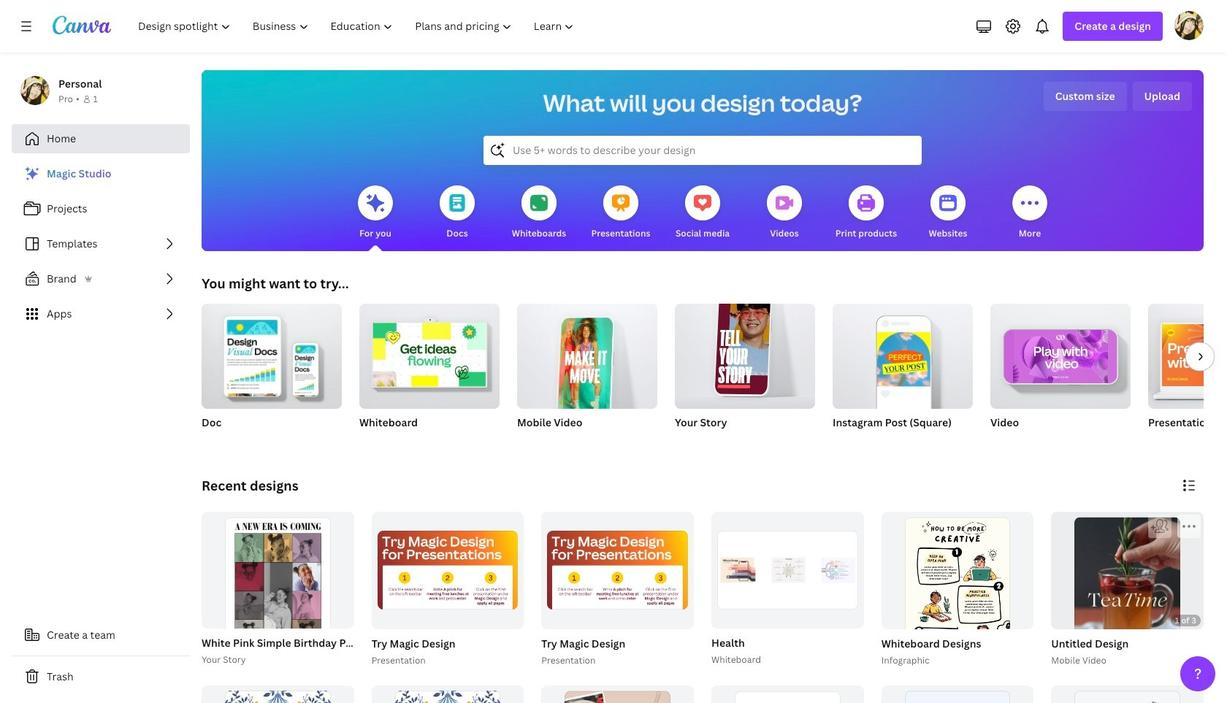 Task type: vqa. For each thing, say whether or not it's contained in the screenshot.
list
yes



Task type: locate. For each thing, give the bounding box(es) containing it.
None search field
[[484, 136, 922, 165]]

top level navigation element
[[129, 12, 587, 41]]

stephanie aranda image
[[1175, 11, 1204, 40]]

list
[[12, 159, 190, 329]]

Search search field
[[513, 137, 893, 164]]

group
[[675, 295, 816, 449], [675, 295, 816, 409], [202, 298, 342, 449], [202, 298, 342, 409], [360, 298, 500, 449], [360, 298, 500, 409], [517, 298, 658, 449], [517, 298, 658, 418], [991, 298, 1131, 449], [991, 298, 1131, 409], [833, 304, 973, 449], [1149, 304, 1228, 449], [1149, 304, 1228, 409], [199, 512, 499, 704], [202, 512, 354, 704], [369, 512, 524, 668], [372, 512, 524, 630], [539, 512, 694, 668], [542, 512, 694, 630], [709, 512, 864, 668], [879, 512, 1034, 704], [1049, 512, 1204, 704], [1052, 512, 1204, 704], [202, 686, 354, 704], [372, 686, 524, 704], [542, 686, 694, 704], [712, 686, 864, 704], [882, 686, 1034, 704], [1052, 686, 1204, 704]]



